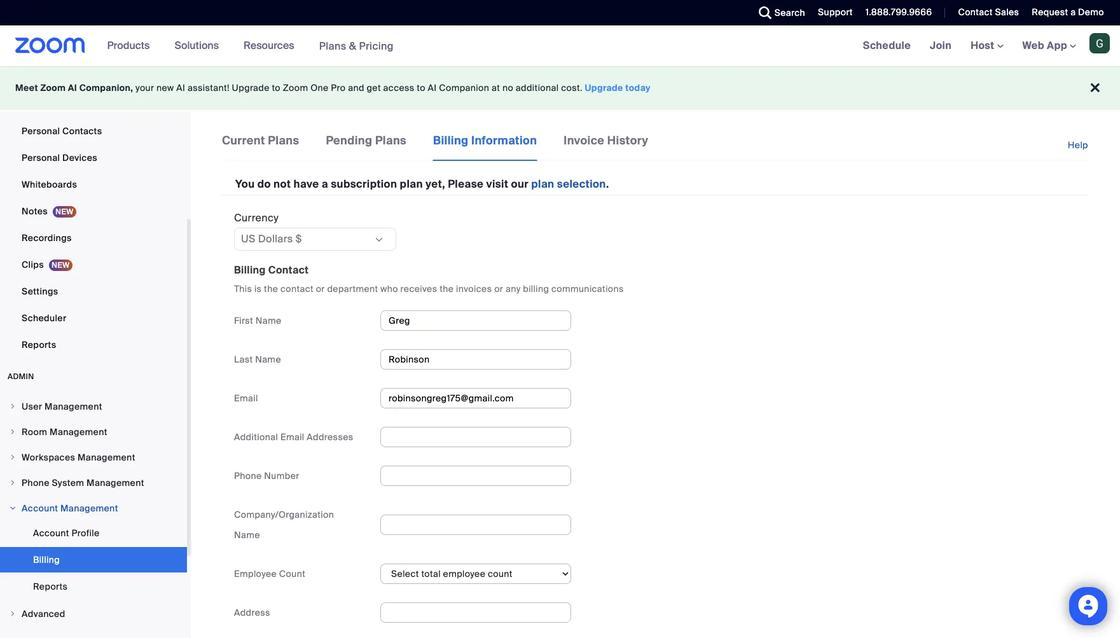 Task type: locate. For each thing, give the bounding box(es) containing it.
zoom
[[40, 82, 66, 94], [283, 82, 308, 94]]

1 upgrade from the left
[[232, 82, 270, 94]]

workspaces
[[22, 452, 75, 463]]

1 vertical spatial account
[[33, 528, 69, 539]]

&
[[349, 39, 357, 53]]

2 right image from the top
[[9, 505, 17, 512]]

room management menu item
[[0, 420, 187, 444]]

or left any on the top of the page
[[495, 283, 504, 295]]

user
[[22, 401, 42, 412]]

reports
[[22, 339, 56, 351], [33, 581, 68, 593]]

0 horizontal spatial email
[[234, 393, 258, 404]]

to right access
[[417, 82, 426, 94]]

name right the first
[[256, 315, 282, 326]]

user management menu item
[[0, 395, 187, 419]]

plans inside current plans link
[[268, 133, 299, 148]]

please
[[448, 177, 484, 191]]

information
[[472, 133, 537, 148]]

plans right pending
[[376, 133, 407, 148]]

admin
[[8, 372, 34, 382]]

ai left companion,
[[68, 82, 77, 94]]

request
[[1033, 6, 1069, 18]]

reports link down scheduler link
[[0, 332, 187, 358]]

1 personal from the top
[[22, 125, 60, 137]]

1 horizontal spatial ai
[[177, 82, 185, 94]]

phone down workspaces
[[22, 477, 49, 489]]

current
[[222, 133, 265, 148]]

plans inside "pending plans" link
[[376, 133, 407, 148]]

1 horizontal spatial contact
[[959, 6, 993, 18]]

personal for personal contacts
[[22, 125, 60, 137]]

plans left &
[[319, 39, 347, 53]]

number
[[264, 470, 300, 482]]

1 vertical spatial email
[[281, 432, 305, 443]]

meet zoom ai companion, footer
[[0, 66, 1121, 110]]

name up employee
[[234, 530, 260, 541]]

1 right image from the top
[[9, 479, 17, 487]]

advanced menu item
[[0, 602, 187, 626]]

0 vertical spatial name
[[256, 315, 282, 326]]

management inside room management menu item
[[50, 426, 107, 438]]

right image left advanced
[[9, 610, 17, 618]]

reports inside the account management menu
[[33, 581, 68, 593]]

schedule link
[[854, 25, 921, 66]]

right image left workspaces
[[9, 454, 17, 461]]

contact
[[959, 6, 993, 18], [268, 263, 309, 277]]

1 vertical spatial personal
[[22, 152, 60, 164]]

reports down scheduler
[[22, 339, 56, 351]]

search
[[775, 7, 806, 18]]

phone inside personal menu menu
[[22, 99, 49, 110]]

name
[[256, 315, 282, 326], [255, 354, 281, 365], [234, 530, 260, 541]]

2 upgrade from the left
[[585, 82, 624, 94]]

count
[[279, 568, 306, 580]]

meetings navigation
[[854, 25, 1121, 67]]

name right the last
[[255, 354, 281, 365]]

a left demo
[[1071, 6, 1077, 18]]

meet
[[15, 82, 38, 94]]

2 horizontal spatial plans
[[376, 133, 407, 148]]

billing
[[523, 283, 550, 295]]

right image for workspaces
[[9, 454, 17, 461]]

phone inside menu item
[[22, 477, 49, 489]]

us dollars $ button
[[241, 232, 374, 247]]

contact up contact
[[268, 263, 309, 277]]

reports for second reports "link"
[[33, 581, 68, 593]]

billing up the this
[[234, 263, 266, 277]]

personal devices link
[[0, 145, 187, 171]]

management down room management menu item
[[78, 452, 135, 463]]

1 vertical spatial a
[[322, 177, 328, 191]]

1 horizontal spatial or
[[495, 283, 504, 295]]

or right contact
[[316, 283, 325, 295]]

plan right our
[[532, 177, 555, 191]]

management for account management
[[60, 503, 118, 514]]

management up workspaces management
[[50, 426, 107, 438]]

right image left user
[[9, 403, 17, 411]]

management inside user management menu item
[[45, 401, 102, 412]]

advanced
[[22, 609, 65, 620]]

account inside menu item
[[22, 503, 58, 514]]

right image left system
[[9, 479, 17, 487]]

reports inside personal menu menu
[[22, 339, 56, 351]]

main content main content
[[191, 112, 1121, 638]]

right image inside user management menu item
[[9, 403, 17, 411]]

0 vertical spatial right image
[[9, 479, 17, 487]]

management up room management
[[45, 401, 102, 412]]

1 horizontal spatial zoom
[[283, 82, 308, 94]]

personal up whiteboards
[[22, 152, 60, 164]]

solutions
[[175, 39, 219, 52]]

upgrade down product information navigation
[[232, 82, 270, 94]]

right image inside room management menu item
[[9, 428, 17, 436]]

right image left room
[[9, 428, 17, 436]]

contact sales
[[959, 6, 1020, 18]]

plans right current
[[268, 133, 299, 148]]

right image inside account management menu item
[[9, 505, 17, 512]]

visit
[[487, 177, 509, 191]]

invoice history
[[564, 133, 649, 148]]

1.888.799.9666 button
[[857, 0, 936, 25], [866, 6, 933, 18]]

2 right image from the top
[[9, 428, 17, 436]]

name inside company/organization name
[[234, 530, 260, 541]]

1 horizontal spatial plans
[[319, 39, 347, 53]]

account down account management
[[33, 528, 69, 539]]

pricing
[[359, 39, 394, 53]]

personal up personal devices
[[22, 125, 60, 137]]

company/organization
[[234, 509, 334, 521]]

host button
[[971, 39, 1004, 52]]

None text field
[[381, 311, 572, 331], [381, 349, 572, 370], [381, 388, 572, 409], [381, 427, 572, 447], [381, 311, 572, 331], [381, 349, 572, 370], [381, 388, 572, 409], [381, 427, 572, 447]]

devices
[[62, 152, 97, 164]]

account profile
[[33, 528, 100, 539]]

2 vertical spatial billing
[[33, 554, 60, 566]]

management for workspaces management
[[78, 452, 135, 463]]

1 vertical spatial reports
[[33, 581, 68, 593]]

0 vertical spatial billing
[[434, 133, 469, 148]]

.
[[607, 177, 609, 191]]

banner
[[0, 25, 1121, 67]]

employee
[[234, 568, 277, 580]]

a
[[1071, 6, 1077, 18], [322, 177, 328, 191]]

0 horizontal spatial plan
[[400, 177, 423, 191]]

0 horizontal spatial ai
[[68, 82, 77, 94]]

0 horizontal spatial plans
[[268, 133, 299, 148]]

management inside account management menu item
[[60, 503, 118, 514]]

phone for phone number
[[234, 470, 262, 482]]

2 vertical spatial name
[[234, 530, 260, 541]]

plans for current plans
[[268, 133, 299, 148]]

0 vertical spatial account
[[22, 503, 58, 514]]

1 horizontal spatial plan
[[532, 177, 555, 191]]

1 horizontal spatial a
[[1071, 6, 1077, 18]]

billing inside billing contact this is the contact or department who receives the invoices or any billing communications
[[234, 263, 266, 277]]

system
[[52, 477, 84, 489]]

0 vertical spatial reports
[[22, 339, 56, 351]]

zoom logo image
[[15, 38, 85, 53]]

right image
[[9, 479, 17, 487], [9, 505, 17, 512]]

search button
[[750, 0, 809, 25]]

solutions button
[[175, 25, 225, 66]]

right image inside workspaces management menu item
[[9, 454, 17, 461]]

is
[[255, 283, 262, 295]]

products button
[[107, 25, 156, 66]]

management inside phone system management menu item
[[87, 477, 144, 489]]

1 vertical spatial right image
[[9, 505, 17, 512]]

ai left companion
[[428, 82, 437, 94]]

reports up advanced
[[33, 581, 68, 593]]

account up account profile
[[22, 503, 58, 514]]

0 horizontal spatial a
[[322, 177, 328, 191]]

email down the last
[[234, 393, 258, 404]]

1 horizontal spatial upgrade
[[585, 82, 624, 94]]

3 right image from the top
[[9, 454, 17, 461]]

right image for phone
[[9, 479, 17, 487]]

management for room management
[[50, 426, 107, 438]]

join
[[931, 39, 952, 52]]

web app button
[[1023, 39, 1077, 52]]

the left invoices
[[440, 283, 454, 295]]

ai
[[68, 82, 77, 94], [177, 82, 185, 94], [428, 82, 437, 94]]

phone left number
[[234, 470, 262, 482]]

2 personal from the top
[[22, 152, 60, 164]]

1 horizontal spatial to
[[417, 82, 426, 94]]

phone inside main content main content
[[234, 470, 262, 482]]

phone down meet
[[22, 99, 49, 110]]

name for first name
[[256, 315, 282, 326]]

0 horizontal spatial to
[[272, 82, 281, 94]]

1 the from the left
[[264, 283, 278, 295]]

billing up the please
[[434, 133, 469, 148]]

management up profile
[[60, 503, 118, 514]]

1 zoom from the left
[[40, 82, 66, 94]]

management inside workspaces management menu item
[[78, 452, 135, 463]]

plans
[[319, 39, 347, 53], [268, 133, 299, 148], [376, 133, 407, 148]]

0 horizontal spatial upgrade
[[232, 82, 270, 94]]

meet zoom ai companion, your new ai assistant! upgrade to zoom one pro and get access to ai companion at no additional cost. upgrade today
[[15, 82, 651, 94]]

side navigation navigation
[[0, 0, 191, 638]]

1 vertical spatial name
[[255, 354, 281, 365]]

ai right new
[[177, 82, 185, 94]]

right image for room
[[9, 428, 17, 436]]

support
[[819, 6, 853, 18]]

phone
[[22, 99, 49, 110], [234, 470, 262, 482], [22, 477, 49, 489]]

new
[[157, 82, 174, 94]]

right image for user
[[9, 403, 17, 411]]

0 horizontal spatial contact
[[268, 263, 309, 277]]

workspaces management menu item
[[0, 446, 187, 470]]

1 right image from the top
[[9, 403, 17, 411]]

0 horizontal spatial zoom
[[40, 82, 66, 94]]

billing information
[[434, 133, 537, 148]]

addresses
[[307, 432, 354, 443]]

zoom right meet
[[40, 82, 66, 94]]

host
[[971, 39, 998, 52]]

access
[[384, 82, 415, 94]]

join link
[[921, 25, 962, 66]]

resources
[[244, 39, 294, 52]]

2 horizontal spatial ai
[[428, 82, 437, 94]]

0 horizontal spatial the
[[264, 283, 278, 295]]

contact left sales at right
[[959, 6, 993, 18]]

0 vertical spatial personal
[[22, 125, 60, 137]]

history
[[608, 133, 649, 148]]

right image for account
[[9, 505, 17, 512]]

plans inside product information navigation
[[319, 39, 347, 53]]

phone link
[[0, 92, 187, 117]]

0 vertical spatial reports link
[[0, 332, 187, 358]]

account inside 'link'
[[33, 528, 69, 539]]

invoices
[[456, 283, 492, 295]]

2 horizontal spatial billing
[[434, 133, 469, 148]]

our
[[511, 177, 529, 191]]

account for account management
[[22, 503, 58, 514]]

1 plan from the left
[[400, 177, 423, 191]]

request a demo
[[1033, 6, 1105, 18]]

1 horizontal spatial the
[[440, 283, 454, 295]]

upgrade right cost.
[[585, 82, 624, 94]]

plans & pricing
[[319, 39, 394, 53]]

0 horizontal spatial or
[[316, 283, 325, 295]]

support link
[[809, 0, 857, 25], [819, 6, 853, 18]]

0 horizontal spatial billing
[[33, 554, 60, 566]]

right image
[[9, 403, 17, 411], [9, 428, 17, 436], [9, 454, 17, 461], [9, 610, 17, 618]]

1 vertical spatial contact
[[268, 263, 309, 277]]

1 vertical spatial reports link
[[0, 574, 187, 600]]

right image inside 'advanced' menu item
[[9, 610, 17, 618]]

1 vertical spatial billing
[[234, 263, 266, 277]]

email right additional
[[281, 432, 305, 443]]

to down resources dropdown button
[[272, 82, 281, 94]]

right image left account management
[[9, 505, 17, 512]]

plan left yet,
[[400, 177, 423, 191]]

None text field
[[381, 466, 572, 486], [381, 515, 572, 535], [381, 603, 572, 623], [381, 466, 572, 486], [381, 515, 572, 535], [381, 603, 572, 623]]

4 right image from the top
[[9, 610, 17, 618]]

management up account management menu item
[[87, 477, 144, 489]]

billing down account profile
[[33, 554, 60, 566]]

help
[[1069, 139, 1089, 151]]

1 horizontal spatial billing
[[234, 263, 266, 277]]

reports link down billing link
[[0, 574, 187, 600]]

request a demo link
[[1023, 0, 1121, 25], [1033, 6, 1105, 18]]

a right have
[[322, 177, 328, 191]]

one
[[311, 82, 329, 94]]

zoom left one
[[283, 82, 308, 94]]

the right is
[[264, 283, 278, 295]]

right image inside phone system management menu item
[[9, 479, 17, 487]]

1.888.799.9666
[[866, 6, 933, 18]]



Task type: describe. For each thing, give the bounding box(es) containing it.
whiteboards link
[[0, 172, 187, 197]]

any
[[506, 283, 521, 295]]

2 or from the left
[[495, 283, 504, 295]]

notes
[[22, 206, 48, 217]]

company/organization name
[[234, 509, 334, 541]]

first
[[234, 315, 253, 326]]

admin menu menu
[[0, 395, 187, 628]]

receives
[[401, 283, 438, 295]]

pro
[[331, 82, 346, 94]]

you
[[236, 177, 255, 191]]

us dollars $
[[241, 232, 302, 246]]

billing contact this is the contact or department who receives the invoices or any billing communications
[[234, 263, 624, 295]]

billing for contact
[[234, 263, 266, 277]]

name for company/organization name
[[234, 530, 260, 541]]

whiteboards
[[22, 179, 77, 190]]

companion
[[439, 82, 490, 94]]

employee count
[[234, 568, 306, 580]]

2 to from the left
[[417, 82, 426, 94]]

today
[[626, 82, 651, 94]]

subscription
[[331, 177, 397, 191]]

products
[[107, 39, 150, 52]]

phone for phone
[[22, 99, 49, 110]]

a inside main content
[[322, 177, 328, 191]]

banner containing products
[[0, 25, 1121, 67]]

3 ai from the left
[[428, 82, 437, 94]]

2 plan from the left
[[532, 177, 555, 191]]

not
[[274, 177, 291, 191]]

do
[[258, 177, 271, 191]]

billing for information
[[434, 133, 469, 148]]

demo
[[1079, 6, 1105, 18]]

first name
[[234, 315, 282, 326]]

0 vertical spatial contact
[[959, 6, 993, 18]]

resources button
[[244, 25, 300, 66]]

yet,
[[426, 177, 446, 191]]

us
[[241, 232, 256, 246]]

companion,
[[79, 82, 133, 94]]

notes link
[[0, 199, 187, 224]]

cost.
[[562, 82, 583, 94]]

account management menu item
[[0, 496, 187, 521]]

management for user management
[[45, 401, 102, 412]]

current plans
[[222, 133, 299, 148]]

selection
[[557, 177, 607, 191]]

reports for 1st reports "link" from the top of the side navigation navigation
[[22, 339, 56, 351]]

additional
[[516, 82, 559, 94]]

pending plans
[[326, 133, 407, 148]]

app
[[1048, 39, 1068, 52]]

pending plans link
[[326, 132, 407, 160]]

dollars
[[258, 232, 293, 246]]

contacts
[[62, 125, 102, 137]]

2 the from the left
[[440, 283, 454, 295]]

recordings link
[[0, 225, 187, 251]]

1 ai from the left
[[68, 82, 77, 94]]

contact inside billing contact this is the contact or department who receives the invoices or any billing communications
[[268, 263, 309, 277]]

currency
[[234, 211, 279, 225]]

this
[[234, 283, 252, 295]]

settings link
[[0, 279, 187, 304]]

last name
[[234, 354, 281, 365]]

schedule
[[864, 39, 912, 52]]

help link
[[1069, 132, 1090, 158]]

department
[[327, 283, 378, 295]]

settings
[[22, 286, 58, 297]]

2 ai from the left
[[177, 82, 185, 94]]

account management menu
[[0, 521, 187, 601]]

billing inside the account management menu
[[33, 554, 60, 566]]

billing link
[[0, 547, 187, 573]]

personal menu menu
[[0, 0, 187, 359]]

user management
[[22, 401, 102, 412]]

2 reports link from the top
[[0, 574, 187, 600]]

clips
[[22, 259, 44, 271]]

phone for phone system management
[[22, 477, 49, 489]]

name for last name
[[255, 354, 281, 365]]

sales
[[996, 6, 1020, 18]]

plans for pending plans
[[376, 133, 407, 148]]

phone system management menu item
[[0, 471, 187, 495]]

0 vertical spatial a
[[1071, 6, 1077, 18]]

and
[[348, 82, 365, 94]]

address
[[234, 607, 270, 619]]

additional email addresses
[[234, 432, 354, 443]]

phone number
[[234, 470, 300, 482]]

personal for personal devices
[[22, 152, 60, 164]]

2 zoom from the left
[[283, 82, 308, 94]]

1 or from the left
[[316, 283, 325, 295]]

1 to from the left
[[272, 82, 281, 94]]

invoice
[[564, 133, 605, 148]]

invoice history link
[[564, 132, 649, 160]]

have
[[294, 177, 319, 191]]

current plans link
[[222, 132, 300, 160]]

0 vertical spatial email
[[234, 393, 258, 404]]

communications
[[552, 283, 624, 295]]

personal contacts
[[22, 125, 102, 137]]

account for account profile
[[33, 528, 69, 539]]

clips link
[[0, 252, 187, 278]]

show options image
[[374, 235, 384, 245]]

additional
[[234, 432, 278, 443]]

who
[[381, 283, 398, 295]]

get
[[367, 82, 381, 94]]

workspaces management
[[22, 452, 135, 463]]

profile picture image
[[1090, 33, 1111, 53]]

1 horizontal spatial email
[[281, 432, 305, 443]]

billing information link
[[433, 132, 538, 161]]

web
[[1023, 39, 1045, 52]]

you do not have a subscription plan yet, please visit our plan selection .
[[236, 177, 609, 191]]

product information navigation
[[98, 25, 404, 67]]

upgrade today link
[[585, 82, 651, 94]]

profile
[[72, 528, 100, 539]]

recordings
[[22, 232, 72, 244]]

$
[[296, 232, 302, 246]]

assistant!
[[188, 82, 230, 94]]

personal devices
[[22, 152, 97, 164]]

1 reports link from the top
[[0, 332, 187, 358]]

pending
[[326, 133, 373, 148]]

room
[[22, 426, 47, 438]]

your
[[136, 82, 154, 94]]

room management
[[22, 426, 107, 438]]



Task type: vqa. For each thing, say whether or not it's contained in the screenshot.
the "Web App"
yes



